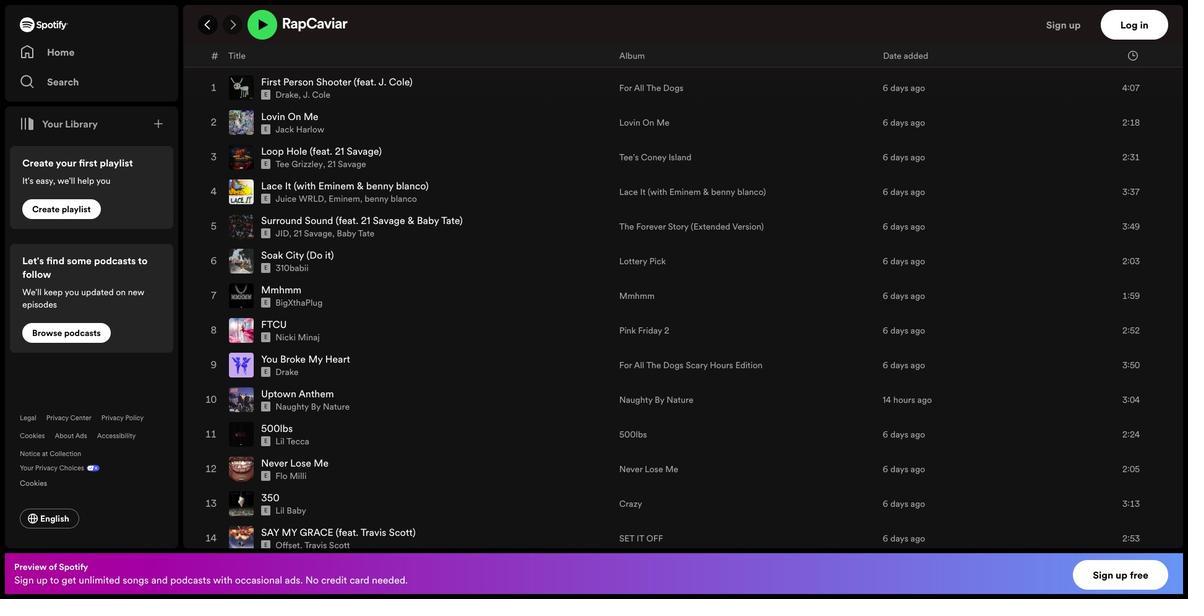 Task type: vqa. For each thing, say whether or not it's contained in the screenshot.


Task type: describe. For each thing, give the bounding box(es) containing it.
6 days ago for you broke my heart
[[883, 359, 926, 372]]

nature for the rightmost naughty by nature 'link'
[[667, 394, 694, 406]]

naughty by nature inside uptown anthem cell
[[276, 401, 350, 413]]

6 for say my grace (feat. travis scott)
[[883, 532, 889, 545]]

e inside never lose me e
[[264, 472, 268, 480]]

6 days ago for lace it (with eminem & benny blanco)
[[883, 186, 926, 198]]

harlow
[[296, 123, 324, 136]]

blanco) for lace it (with eminem & benny blanco)
[[738, 186, 766, 198]]

person
[[283, 75, 314, 89]]

spotify
[[59, 561, 88, 573]]

accessibility link
[[97, 431, 136, 441]]

j. inside first person shooter (feat. j. cole) e
[[379, 75, 387, 89]]

needed.
[[372, 573, 408, 587]]

and
[[151, 573, 168, 587]]

0 horizontal spatial lovin on me link
[[261, 110, 319, 123]]

spotify image
[[20, 17, 68, 32]]

notice at collection link
[[20, 449, 81, 459]]

explicit element for loop hole (feat. 21 savage)
[[261, 159, 271, 169]]

ago for first person shooter (feat. j. cole)
[[911, 82, 926, 94]]

friday
[[638, 324, 662, 337]]

ftcu
[[261, 318, 287, 331]]

songs
[[123, 573, 149, 587]]

home link
[[20, 40, 163, 64]]

1:59
[[1123, 290, 1140, 302]]

310babii
[[276, 262, 309, 274]]

surround sound (feat. 21 savage & baby tate) cell
[[229, 210, 610, 243]]

offset , travis scott
[[276, 539, 350, 552]]

21 savage link for sound
[[294, 227, 332, 240]]

surround sound (feat. 21 savage & baby tate) e
[[261, 214, 463, 237]]

e inside say my grace (feat. travis scott) e
[[264, 542, 268, 549]]

e inside first person shooter (feat. j. cole) e
[[264, 91, 268, 99]]

surround sound (feat. 21 savage & baby tate) link
[[261, 214, 463, 227]]

21 right the jid
[[294, 227, 302, 240]]

jid , 21 savage , baby tate
[[276, 227, 375, 240]]

juice
[[276, 193, 297, 205]]

sign for sign up free
[[1093, 568, 1114, 582]]

nicki minaj
[[276, 331, 320, 344]]

me for lovin on me
[[657, 116, 670, 129]]

for all the dogs scary hours edition link
[[619, 359, 763, 372]]

ago for never lose me
[[911, 463, 926, 476]]

your for your privacy choices
[[20, 464, 33, 473]]

ago for mmhmm
[[911, 290, 926, 302]]

drake , j. cole
[[276, 89, 331, 101]]

for all the dogs
[[619, 82, 684, 94]]

on for lovin on me e
[[288, 110, 301, 123]]

scott
[[329, 539, 350, 552]]

podcasts inside preview of spotify sign up to get unlimited songs and podcasts with occasional ads. no credit card needed.
[[170, 573, 211, 587]]

my
[[308, 352, 323, 366]]

blanco) for lace it (with eminem & benny blanco) e
[[396, 179, 429, 193]]

ago for soak city (do it)
[[911, 255, 926, 268]]

lovin for lovin on me e
[[261, 110, 285, 123]]

6 days ago for ftcu
[[883, 324, 926, 337]]

1 horizontal spatial naughty by nature
[[619, 394, 694, 406]]

in
[[1140, 18, 1149, 32]]

& inside surround sound (feat. 21 savage & baby tate) e
[[408, 214, 415, 227]]

benny for lace it (with eminem & benny blanco) e
[[366, 179, 394, 193]]

uptown anthem e
[[261, 387, 334, 411]]

& for lace it (with eminem & benny blanco) e
[[357, 179, 364, 193]]

soak city (do it) e
[[261, 248, 334, 272]]

sign for sign up
[[1047, 18, 1067, 32]]

go forward image
[[228, 20, 238, 30]]

days for lovin on me
[[891, 116, 909, 129]]

heart
[[325, 352, 350, 366]]

benny for juice wrld , eminem , benny blanco
[[365, 193, 389, 205]]

create playlist
[[32, 203, 91, 215]]

no
[[305, 573, 319, 587]]

(feat. inside loop hole (feat. 21 savage) e
[[310, 144, 332, 158]]

me for never lose me
[[666, 463, 678, 476]]

days for first person shooter (feat. j. cole)
[[891, 82, 909, 94]]

your privacy choices
[[20, 464, 84, 473]]

privacy policy
[[101, 413, 144, 423]]

soak
[[261, 248, 283, 262]]

set
[[619, 532, 635, 545]]

privacy for privacy policy
[[101, 413, 124, 423]]

3:13
[[1123, 498, 1140, 510]]

e inside 500lbs e
[[264, 438, 268, 445]]

broke
[[280, 352, 306, 366]]

the for you broke my heart
[[646, 359, 661, 372]]

6 for lace it (with eminem & benny blanco)
[[883, 186, 889, 198]]

added
[[904, 49, 929, 62]]

drake for drake , j. cole
[[276, 89, 299, 101]]

the forever story (extended version)
[[619, 220, 764, 233]]

j. cole link
[[303, 89, 331, 101]]

1 drake link from the top
[[276, 89, 299, 101]]

log in
[[1121, 18, 1149, 32]]

episodes
[[22, 298, 57, 311]]

by for the rightmost naughty by nature 'link'
[[655, 394, 665, 406]]

sign up button
[[1042, 10, 1101, 40]]

never lose me
[[619, 463, 678, 476]]

playlist inside button
[[62, 203, 91, 215]]

savage for (feat.
[[373, 214, 405, 227]]

sign inside preview of spotify sign up to get unlimited songs and podcasts with occasional ads. no credit card needed.
[[14, 573, 34, 587]]

6 days ago for 500lbs
[[883, 428, 926, 441]]

2:03
[[1123, 255, 1140, 268]]

privacy center link
[[46, 413, 91, 423]]

sign up free button
[[1073, 560, 1169, 590]]

e inside lace it (with eminem & benny blanco) e
[[264, 195, 268, 203]]

at
[[42, 449, 48, 459]]

explicit element for 350
[[261, 506, 271, 516]]

you for some
[[65, 286, 79, 298]]

nicki
[[276, 331, 296, 344]]

updated
[[81, 286, 114, 298]]

e inside uptown anthem e
[[264, 403, 268, 411]]

say
[[261, 526, 279, 539]]

it for lace it (with eminem & benny blanco) e
[[285, 179, 291, 193]]

ads.
[[285, 573, 303, 587]]

350
[[261, 491, 280, 505]]

by for naughty by nature 'link' within the uptown anthem cell
[[311, 401, 321, 413]]

6 for you broke my heart
[[883, 359, 889, 372]]

to inside preview of spotify sign up to get unlimited songs and podcasts with occasional ads. no credit card needed.
[[50, 573, 59, 587]]

cole)
[[389, 75, 413, 89]]

days for 350
[[891, 498, 909, 510]]

pick
[[650, 255, 666, 268]]

hours
[[894, 394, 916, 406]]

explicit element for soak city (do it)
[[261, 263, 271, 273]]

6 for loop hole (feat. 21 savage)
[[883, 151, 889, 164]]

podcasts inside let's find some podcasts to follow we'll keep you updated on new episodes
[[94, 254, 136, 267]]

blanco
[[391, 193, 417, 205]]

days for ftcu
[[891, 324, 909, 337]]

lottery pick link
[[619, 255, 666, 268]]

e inside mmhmm e
[[264, 299, 268, 307]]

2 cookies link from the top
[[20, 475, 57, 489]]

1 vertical spatial the
[[619, 220, 634, 233]]

6 for soak city (do it)
[[883, 255, 889, 268]]

0 horizontal spatial mmhmm link
[[261, 283, 302, 297]]

2:53
[[1123, 532, 1140, 545]]

days for mmhmm
[[891, 290, 909, 302]]

duration element
[[1128, 50, 1138, 60]]

travis inside say my grace (feat. travis scott) e
[[361, 526, 387, 539]]

on
[[116, 286, 126, 298]]

(feat. inside surround sound (feat. 21 savage & baby tate) e
[[336, 214, 359, 227]]

1 horizontal spatial 500lbs link
[[619, 428, 647, 441]]

e inside loop hole (feat. 21 savage) e
[[264, 160, 268, 168]]

island
[[669, 151, 692, 164]]

21 for hole
[[335, 144, 344, 158]]

ftcu cell
[[229, 314, 610, 347]]

lovin for lovin on me
[[619, 116, 641, 129]]

6 days ago for lovin on me
[[883, 116, 926, 129]]

ago for 350
[[911, 498, 926, 510]]

preview
[[14, 561, 47, 573]]

find
[[46, 254, 65, 267]]

0 horizontal spatial savage
[[304, 227, 332, 240]]

pink friday 2
[[619, 324, 670, 337]]

1 horizontal spatial lovin on me link
[[619, 116, 670, 129]]

ftcu e
[[261, 318, 287, 341]]

(do
[[307, 248, 323, 262]]

edition
[[736, 359, 763, 372]]

the forever story (extended version) link
[[619, 220, 764, 233]]

jack
[[276, 123, 294, 136]]

loop hole (feat. 21 savage) cell
[[229, 141, 610, 174]]

english
[[40, 513, 69, 525]]

14 hours ago
[[883, 394, 932, 406]]

crazy link
[[619, 498, 642, 510]]

drake for drake
[[276, 366, 299, 378]]

naughty for naughty by nature 'link' within the uptown anthem cell
[[276, 401, 309, 413]]

dogs for first person shooter (feat. j. cole)
[[663, 82, 684, 94]]

lace it (with eminem & benny blanco) e
[[261, 179, 429, 203]]

1 horizontal spatial mmhmm link
[[619, 290, 655, 302]]

# column header
[[211, 45, 219, 66]]

naughty for the rightmost naughty by nature 'link'
[[619, 394, 653, 406]]

1 horizontal spatial baby
[[337, 227, 356, 240]]

eminem for juice wrld , eminem , benny blanco
[[329, 193, 360, 205]]

e inside ftcu e
[[264, 334, 268, 341]]

days for never lose me
[[891, 463, 909, 476]]

notice
[[20, 449, 40, 459]]

surround
[[261, 214, 302, 227]]

rapcaviar
[[282, 17, 348, 32]]

loop hole (feat. 21 savage) link
[[261, 144, 382, 158]]

0 horizontal spatial never lose me link
[[261, 456, 329, 470]]

explicit element for mmhmm
[[261, 298, 271, 308]]

never for never lose me
[[619, 463, 643, 476]]

scary
[[686, 359, 708, 372]]

you broke my heart cell
[[229, 349, 610, 382]]

6 for never lose me
[[883, 463, 889, 476]]

up inside preview of spotify sign up to get unlimited songs and podcasts with occasional ads. no credit card needed.
[[36, 573, 48, 587]]

card
[[350, 573, 370, 587]]

main element
[[5, 5, 178, 548]]

on for lovin on me
[[643, 116, 655, 129]]

you for first
[[96, 175, 111, 187]]

get
[[62, 573, 76, 587]]

legal link
[[20, 413, 36, 423]]

ago for surround sound (feat. 21 savage & baby tate)
[[911, 220, 926, 233]]

, inside say my grace (feat. travis scott) cell
[[300, 539, 302, 552]]

3:49
[[1123, 220, 1140, 233]]

500lbs for 500lbs e
[[261, 422, 293, 435]]

go back image
[[203, 20, 213, 30]]

21 for grizzley
[[328, 158, 336, 170]]

shooter
[[316, 75, 351, 89]]

title
[[228, 49, 246, 62]]

search
[[47, 75, 79, 89]]

we'll
[[22, 286, 42, 298]]

6 for ftcu
[[883, 324, 889, 337]]

flo milli
[[276, 470, 307, 482]]

sound
[[305, 214, 333, 227]]

nicki minaj link
[[276, 331, 320, 344]]

6 for 500lbs
[[883, 428, 889, 441]]

for for you broke my heart
[[619, 359, 632, 372]]



Task type: locate. For each thing, give the bounding box(es) containing it.
you right "help" at top
[[96, 175, 111, 187]]

all down album
[[634, 82, 645, 94]]

mmhmm link down 310babii
[[261, 283, 302, 297]]

2:24
[[1123, 428, 1140, 441]]

2 all from the top
[[634, 359, 645, 372]]

minaj
[[298, 331, 320, 344]]

mmhmm link down lottery
[[619, 290, 655, 302]]

6 days ago for loop hole (feat. 21 savage)
[[883, 151, 926, 164]]

rapcaviar grid
[[184, 37, 1183, 599]]

9 days from the top
[[891, 359, 909, 372]]

1 horizontal spatial mmhmm
[[619, 290, 655, 302]]

21 inside surround sound (feat. 21 savage & baby tate) e
[[361, 214, 370, 227]]

0 vertical spatial drake link
[[276, 89, 299, 101]]

1 vertical spatial podcasts
[[64, 327, 101, 339]]

(with down tee's coney island
[[648, 186, 667, 198]]

days for lace it (with eminem & benny blanco)
[[891, 186, 909, 198]]

6 days from the top
[[891, 255, 909, 268]]

top bar and user menu element
[[183, 5, 1184, 45]]

lovin on me cell
[[229, 106, 610, 139]]

tate
[[358, 227, 375, 240]]

date added
[[883, 49, 929, 62]]

1 horizontal spatial never
[[619, 463, 643, 476]]

1 horizontal spatial never lose me link
[[619, 463, 678, 476]]

first person shooter (feat. j. cole) e
[[261, 75, 413, 99]]

policy
[[125, 413, 144, 423]]

1 horizontal spatial playlist
[[100, 156, 133, 170]]

lil
[[276, 435, 285, 448], [276, 505, 285, 517]]

drake link up uptown
[[276, 366, 299, 378]]

11 days from the top
[[891, 463, 909, 476]]

eminem for lace it (with eminem & benny blanco) e
[[319, 179, 354, 193]]

savage
[[338, 158, 366, 170], [373, 214, 405, 227], [304, 227, 332, 240]]

benny for lace it (with eminem & benny blanco)
[[711, 186, 735, 198]]

you inside let's find some podcasts to follow we'll keep you updated on new episodes
[[65, 286, 79, 298]]

(feat. down juice wrld , eminem , benny blanco
[[336, 214, 359, 227]]

drake
[[276, 89, 299, 101], [276, 366, 299, 378]]

days for soak city (do it)
[[891, 255, 909, 268]]

5 explicit element from the top
[[261, 229, 271, 238]]

never lose me link
[[261, 456, 329, 470], [619, 463, 678, 476]]

cookies link
[[20, 431, 45, 441], [20, 475, 57, 489]]

(with down grizzley
[[294, 179, 316, 193]]

create for playlist
[[32, 203, 60, 215]]

1 6 days ago from the top
[[883, 82, 926, 94]]

4 days from the top
[[891, 186, 909, 198]]

explicit element inside soak city (do it) cell
[[261, 263, 271, 273]]

nature down for all the dogs scary hours edition
[[667, 394, 694, 406]]

10 6 from the top
[[883, 428, 889, 441]]

0 horizontal spatial it
[[285, 179, 291, 193]]

3 6 days ago from the top
[[883, 151, 926, 164]]

up
[[1069, 18, 1081, 32], [1116, 568, 1128, 582], [36, 573, 48, 587]]

lose
[[290, 456, 311, 470], [645, 463, 663, 476]]

of
[[49, 561, 57, 573]]

1 vertical spatial dogs
[[663, 359, 684, 372]]

explicit element down ftcu link
[[261, 333, 271, 342]]

lil for 500lbs
[[276, 435, 285, 448]]

0 horizontal spatial to
[[50, 573, 59, 587]]

explicit element for lovin on me
[[261, 125, 271, 134]]

1 horizontal spatial blanco)
[[738, 186, 766, 198]]

by down for all the dogs scary hours edition
[[655, 394, 665, 406]]

sign up free
[[1093, 568, 1149, 582]]

lovin inside the lovin on me e
[[261, 110, 285, 123]]

1 horizontal spatial you
[[96, 175, 111, 187]]

0 horizontal spatial travis
[[305, 539, 327, 552]]

on
[[288, 110, 301, 123], [643, 116, 655, 129]]

explicit element down loop at the left top of the page
[[261, 159, 271, 169]]

6 e from the top
[[264, 264, 268, 272]]

ago
[[911, 82, 926, 94], [911, 116, 926, 129], [911, 151, 926, 164], [911, 186, 926, 198], [911, 220, 926, 233], [911, 255, 926, 268], [911, 290, 926, 302], [911, 324, 926, 337], [911, 359, 926, 372], [918, 394, 932, 406], [911, 428, 926, 441], [911, 463, 926, 476], [911, 498, 926, 510], [911, 532, 926, 545]]

create inside create your first playlist it's easy, we'll help you
[[22, 156, 54, 170]]

5 6 from the top
[[883, 220, 889, 233]]

13 e from the top
[[264, 507, 268, 515]]

explicit element for first person shooter (feat. j. cole)
[[261, 90, 271, 100]]

days for you broke my heart
[[891, 359, 909, 372]]

up inside button
[[1116, 568, 1128, 582]]

0 vertical spatial you
[[96, 175, 111, 187]]

travis left scott on the left bottom
[[305, 539, 327, 552]]

lil inside 350 cell
[[276, 505, 285, 517]]

e inside surround sound (feat. 21 savage & baby tate) e
[[264, 230, 268, 237]]

to inside let's find some podcasts to follow we'll keep you updated on new episodes
[[138, 254, 148, 267]]

lace for lace it (with eminem & benny blanco) e
[[261, 179, 283, 193]]

never left milli
[[261, 456, 288, 470]]

1 vertical spatial playlist
[[62, 203, 91, 215]]

500lbs link up never lose me
[[619, 428, 647, 441]]

lace it (with eminem & benny blanco) cell
[[229, 175, 610, 209]]

500lbs up never lose me
[[619, 428, 647, 441]]

say my grace (feat. travis scott) e
[[261, 526, 416, 549]]

2 explicit element from the top
[[261, 125, 271, 134]]

2 for from the top
[[619, 359, 632, 372]]

0 vertical spatial all
[[634, 82, 645, 94]]

& left 'benny blanco' link
[[357, 179, 364, 193]]

6 days ago for never lose me
[[883, 463, 926, 476]]

1 horizontal spatial by
[[655, 394, 665, 406]]

0 horizontal spatial mmhmm
[[261, 283, 302, 297]]

0 vertical spatial create
[[22, 156, 54, 170]]

explicit element left the 'jack'
[[261, 125, 271, 134]]

jack harlow
[[276, 123, 324, 136]]

explicit element left the jid link at the top left
[[261, 229, 271, 238]]

6 days ago for say my grace (feat. travis scott)
[[883, 532, 926, 545]]

you right keep
[[65, 286, 79, 298]]

explicit element inside ftcu cell
[[261, 333, 271, 342]]

& up (extended
[[703, 186, 709, 198]]

11 explicit element from the top
[[261, 437, 271, 446]]

for down pink
[[619, 359, 632, 372]]

up for sign up free
[[1116, 568, 1128, 582]]

offset
[[276, 539, 300, 552]]

1 horizontal spatial lose
[[645, 463, 663, 476]]

4 6 days ago from the top
[[883, 186, 926, 198]]

eminem up the surround sound (feat. 21 savage & baby tate) 'link'
[[329, 193, 360, 205]]

explicit element
[[261, 90, 271, 100], [261, 125, 271, 134], [261, 159, 271, 169], [261, 194, 271, 204], [261, 229, 271, 238], [261, 263, 271, 273], [261, 298, 271, 308], [261, 333, 271, 342], [261, 367, 271, 377], [261, 402, 271, 412], [261, 437, 271, 446], [261, 471, 271, 481], [261, 506, 271, 516], [261, 541, 271, 550]]

0 horizontal spatial &
[[357, 179, 364, 193]]

cookies down your privacy choices button
[[20, 478, 47, 488]]

8 explicit element from the top
[[261, 333, 271, 342]]

ago for ftcu
[[911, 324, 926, 337]]

0 horizontal spatial blanco)
[[396, 179, 429, 193]]

2 vertical spatial podcasts
[[170, 573, 211, 587]]

6 for lovin on me
[[883, 116, 889, 129]]

0 vertical spatial dogs
[[663, 82, 684, 94]]

accessibility
[[97, 431, 136, 441]]

0 vertical spatial to
[[138, 254, 148, 267]]

cookies up notice
[[20, 431, 45, 441]]

0 horizontal spatial lovin
[[261, 110, 285, 123]]

0 vertical spatial lil
[[276, 435, 285, 448]]

privacy down at on the bottom of page
[[35, 464, 57, 473]]

0 horizontal spatial naughty
[[276, 401, 309, 413]]

drake inside you broke my heart cell
[[276, 366, 299, 378]]

up inside button
[[1069, 18, 1081, 32]]

hours
[[710, 359, 733, 372]]

21 for sound
[[361, 214, 370, 227]]

e left the jid link at the top left
[[264, 230, 268, 237]]

12 e from the top
[[264, 472, 268, 480]]

cookies link up notice
[[20, 431, 45, 441]]

follow
[[22, 267, 51, 281]]

explicit element down soak
[[261, 263, 271, 273]]

lovin up tee's
[[619, 116, 641, 129]]

up left of at the bottom left of page
[[36, 573, 48, 587]]

21 savage link up (do
[[294, 227, 332, 240]]

350 cell
[[229, 487, 610, 521]]

savage inside surround sound (feat. 21 savage & baby tate) e
[[373, 214, 405, 227]]

to left get
[[50, 573, 59, 587]]

3 6 from the top
[[883, 151, 889, 164]]

privacy for privacy center
[[46, 413, 69, 423]]

lose inside never lose me e
[[290, 456, 311, 470]]

the left forever
[[619, 220, 634, 233]]

1 vertical spatial drake
[[276, 366, 299, 378]]

0 horizontal spatial sign
[[14, 573, 34, 587]]

city
[[286, 248, 304, 262]]

1 6 from the top
[[883, 82, 889, 94]]

your
[[56, 156, 76, 170]]

1 horizontal spatial j.
[[379, 75, 387, 89]]

up for sign up
[[1069, 18, 1081, 32]]

sign inside button
[[1047, 18, 1067, 32]]

1 horizontal spatial savage
[[338, 158, 366, 170]]

never lose me cell
[[229, 453, 610, 486]]

12 explicit element from the top
[[261, 471, 271, 481]]

1 horizontal spatial lovin
[[619, 116, 641, 129]]

1 vertical spatial cookies
[[20, 478, 47, 488]]

legal
[[20, 413, 36, 423]]

0 horizontal spatial by
[[311, 401, 321, 413]]

11 6 days ago from the top
[[883, 463, 926, 476]]

1 vertical spatial to
[[50, 573, 59, 587]]

mmhmm
[[261, 283, 302, 297], [619, 290, 655, 302]]

explicit element inside say my grace (feat. travis scott) cell
[[261, 541, 271, 550]]

1 horizontal spatial sign
[[1047, 18, 1067, 32]]

4:07 cell
[[1083, 71, 1158, 105]]

1 vertical spatial you
[[65, 286, 79, 298]]

nature inside uptown anthem cell
[[323, 401, 350, 413]]

nature
[[667, 394, 694, 406], [323, 401, 350, 413]]

podcasts right "browse"
[[64, 327, 101, 339]]

soak city (do it) cell
[[229, 245, 610, 278]]

album
[[619, 49, 645, 62]]

(with for lace it (with eminem & benny blanco) e
[[294, 179, 316, 193]]

2 horizontal spatial sign
[[1093, 568, 1114, 582]]

create up easy,
[[22, 156, 54, 170]]

me inside never lose me e
[[314, 456, 329, 470]]

lil inside 500lbs cell
[[276, 435, 285, 448]]

explicit element for surround sound (feat. 21 savage & baby tate)
[[261, 229, 271, 238]]

6 for 350
[[883, 498, 889, 510]]

drake link up the lovin on me e
[[276, 89, 299, 101]]

explicit element inside 'never lose me' cell
[[261, 471, 271, 481]]

explicit element down say
[[261, 541, 271, 550]]

never for never lose me e
[[261, 456, 288, 470]]

explicit element inside surround sound (feat. 21 savage & baby tate) cell
[[261, 229, 271, 238]]

e down uptown
[[264, 403, 268, 411]]

0 horizontal spatial on
[[288, 110, 301, 123]]

2 drake link from the top
[[276, 366, 299, 378]]

ago for you broke my heart
[[911, 359, 926, 372]]

e inside you broke my heart e
[[264, 368, 268, 376]]

new
[[128, 286, 144, 298]]

center
[[70, 413, 91, 423]]

6 6 days ago from the top
[[883, 255, 926, 268]]

dogs for you broke my heart
[[663, 359, 684, 372]]

(with inside lace it (with eminem & benny blanco) e
[[294, 179, 316, 193]]

naughty by nature link up tecca
[[276, 401, 350, 413]]

9 6 days ago from the top
[[883, 359, 926, 372]]

0 horizontal spatial baby
[[287, 505, 306, 517]]

cookies for second cookies link from the top of the the main element
[[20, 478, 47, 488]]

1 horizontal spatial lace
[[619, 186, 638, 198]]

cookies for first cookies link from the top
[[20, 431, 45, 441]]

ads
[[75, 431, 87, 441]]

21 savage link inside cell
[[328, 158, 366, 170]]

1 all from the top
[[634, 82, 645, 94]]

your for your library
[[42, 117, 63, 131]]

(extended
[[691, 220, 731, 233]]

on inside the lovin on me e
[[288, 110, 301, 123]]

baby inside surround sound (feat. 21 savage & baby tate) e
[[417, 214, 439, 227]]

e left "flo"
[[264, 472, 268, 480]]

e down soak
[[264, 264, 268, 272]]

eminem down island
[[670, 186, 701, 198]]

12 6 from the top
[[883, 498, 889, 510]]

all down pink friday 2
[[634, 359, 645, 372]]

for for first person shooter (feat. j. cole)
[[619, 82, 632, 94]]

6 for mmhmm
[[883, 290, 889, 302]]

first person shooter (feat. j. cole) cell
[[229, 71, 610, 105]]

travis left "scott)"
[[361, 526, 387, 539]]

explicit element inside uptown anthem cell
[[261, 402, 271, 412]]

by inside uptown anthem cell
[[311, 401, 321, 413]]

tee's
[[619, 151, 639, 164]]

naughty inside uptown anthem cell
[[276, 401, 309, 413]]

e down loop at the left top of the page
[[264, 160, 268, 168]]

create inside button
[[32, 203, 60, 215]]

1 days from the top
[[891, 82, 909, 94]]

date
[[883, 49, 902, 62]]

explicit element for ftcu
[[261, 333, 271, 342]]

explicit element inside loop hole (feat. 21 savage) cell
[[261, 159, 271, 169]]

2 horizontal spatial up
[[1116, 568, 1128, 582]]

0 horizontal spatial naughty by nature link
[[276, 401, 350, 413]]

benny up the surround sound (feat. 21 savage & baby tate) 'link'
[[365, 193, 389, 205]]

2 e from the top
[[264, 126, 268, 133]]

first
[[79, 156, 97, 170]]

dogs down # row
[[663, 82, 684, 94]]

naughty by nature up tecca
[[276, 401, 350, 413]]

2 6 days ago from the top
[[883, 116, 926, 129]]

benny right eminem link
[[366, 179, 394, 193]]

days for say my grace (feat. travis scott)
[[891, 532, 909, 545]]

7 explicit element from the top
[[261, 298, 271, 308]]

ago for lace it (with eminem & benny blanco)
[[911, 186, 926, 198]]

say my grace (feat. travis scott) link
[[261, 526, 416, 539]]

1 e from the top
[[264, 91, 268, 99]]

days for 500lbs
[[891, 428, 909, 441]]

e left juice
[[264, 195, 268, 203]]

nature down heart
[[323, 401, 350, 413]]

savage inside loop hole (feat. 21 savage) cell
[[338, 158, 366, 170]]

1 vertical spatial lil
[[276, 505, 285, 517]]

california consumer privacy act (ccpa) opt-out icon image
[[84, 464, 100, 475]]

e down 350
[[264, 507, 268, 515]]

pink friday 2 link
[[619, 324, 670, 337]]

cole
[[312, 89, 331, 101]]

350 e
[[261, 491, 280, 515]]

6 days ago for soak city (do it)
[[883, 255, 926, 268]]

easy,
[[36, 175, 55, 187]]

13 explicit element from the top
[[261, 506, 271, 516]]

1 lil from the top
[[276, 435, 285, 448]]

1 horizontal spatial &
[[408, 214, 415, 227]]

0 horizontal spatial naughty by nature
[[276, 401, 350, 413]]

lace down tee in the left of the page
[[261, 179, 283, 193]]

1 horizontal spatial up
[[1069, 18, 1081, 32]]

500lbs link down uptown
[[261, 422, 293, 435]]

explicit element inside 500lbs cell
[[261, 437, 271, 446]]

lace it (with eminem & benny blanco) link up the forever story (extended version)
[[619, 186, 766, 198]]

your inside your library button
[[42, 117, 63, 131]]

blanco) inside lace it (with eminem & benny blanco) e
[[396, 179, 429, 193]]

baby left tate
[[337, 227, 356, 240]]

the down friday
[[646, 359, 661, 372]]

, inside first person shooter (feat. j. cole) 'cell'
[[299, 89, 301, 101]]

mmhmm inside cell
[[261, 283, 302, 297]]

21 right grizzley
[[328, 158, 336, 170]]

j. left 'cole)'
[[379, 75, 387, 89]]

0 horizontal spatial your
[[20, 464, 33, 473]]

& inside lace it (with eminem & benny blanco) e
[[357, 179, 364, 193]]

# row
[[199, 45, 1168, 67]]

310babii link
[[276, 262, 309, 274]]

2 horizontal spatial &
[[703, 186, 709, 198]]

1 vertical spatial drake link
[[276, 366, 299, 378]]

21 left savage)
[[335, 144, 344, 158]]

to up new
[[138, 254, 148, 267]]

4 6 from the top
[[883, 186, 889, 198]]

2 dogs from the top
[[663, 359, 684, 372]]

13 days from the top
[[891, 532, 909, 545]]

3 days from the top
[[891, 151, 909, 164]]

1 horizontal spatial (with
[[648, 186, 667, 198]]

21 savage link for hole
[[328, 158, 366, 170]]

1 horizontal spatial your
[[42, 117, 63, 131]]

2 cookies from the top
[[20, 478, 47, 488]]

savage down 'benny blanco' link
[[373, 214, 405, 227]]

naughty by nature
[[619, 394, 694, 406], [276, 401, 350, 413]]

2 vertical spatial the
[[646, 359, 661, 372]]

7 e from the top
[[264, 299, 268, 307]]

to
[[138, 254, 148, 267], [50, 573, 59, 587]]

unlimited
[[79, 573, 120, 587]]

mmhmm cell
[[229, 279, 610, 313]]

podcasts right 'and'
[[170, 573, 211, 587]]

lose for never lose me
[[645, 463, 663, 476]]

12 days from the top
[[891, 498, 909, 510]]

1 vertical spatial create
[[32, 203, 60, 215]]

e inside soak city (do it) e
[[264, 264, 268, 272]]

browse
[[32, 327, 62, 339]]

sign inside button
[[1093, 568, 1114, 582]]

playlist right first at the top
[[100, 156, 133, 170]]

9 e from the top
[[264, 368, 268, 376]]

0 vertical spatial the
[[646, 82, 661, 94]]

e inside the lovin on me e
[[264, 126, 268, 133]]

14
[[883, 394, 892, 406]]

ago for 500lbs
[[911, 428, 926, 441]]

e up ftcu
[[264, 299, 268, 307]]

2
[[664, 324, 670, 337]]

14 e from the top
[[264, 542, 268, 549]]

naughty by nature link down for all the dogs scary hours edition
[[619, 394, 694, 406]]

3:04
[[1123, 394, 1140, 406]]

0 vertical spatial podcasts
[[94, 254, 136, 267]]

8 e from the top
[[264, 334, 268, 341]]

0 horizontal spatial 500lbs
[[261, 422, 293, 435]]

version)
[[733, 220, 764, 233]]

lace down tee's
[[619, 186, 638, 198]]

1 horizontal spatial 500lbs
[[619, 428, 647, 441]]

1 horizontal spatial naughty by nature link
[[619, 394, 694, 406]]

never inside never lose me e
[[261, 456, 288, 470]]

eminem for lace it (with eminem & benny blanco)
[[670, 186, 701, 198]]

11 6 from the top
[[883, 463, 889, 476]]

explicit element inside lace it (with eminem & benny blanco) cell
[[261, 194, 271, 204]]

(with for lace it (with eminem & benny blanco)
[[648, 186, 667, 198]]

explicit element for uptown anthem
[[261, 402, 271, 412]]

10 explicit element from the top
[[261, 402, 271, 412]]

0 vertical spatial cookies
[[20, 431, 45, 441]]

it inside lace it (with eminem & benny blanco) e
[[285, 179, 291, 193]]

duration image
[[1128, 50, 1138, 60]]

ago for say my grace (feat. travis scott)
[[911, 532, 926, 545]]

anthem
[[299, 387, 334, 401]]

& for lace it (with eminem & benny blanco)
[[703, 186, 709, 198]]

you broke my heart link
[[261, 352, 350, 366]]

13 6 from the top
[[883, 532, 889, 545]]

privacy up about
[[46, 413, 69, 423]]

it up forever
[[640, 186, 646, 198]]

500lbs
[[261, 422, 293, 435], [619, 428, 647, 441]]

1 for from the top
[[619, 82, 632, 94]]

all
[[634, 82, 645, 94], [634, 359, 645, 372]]

7 6 days ago from the top
[[883, 290, 926, 302]]

6 days ago for first person shooter (feat. j. cole)
[[883, 82, 926, 94]]

0 horizontal spatial never
[[261, 456, 288, 470]]

eminem down tee grizzley , 21 savage
[[319, 179, 354, 193]]

11 e from the top
[[264, 438, 268, 445]]

lil baby link
[[276, 505, 306, 517]]

0 horizontal spatial lose
[[290, 456, 311, 470]]

1 dogs from the top
[[663, 82, 684, 94]]

2 lil from the top
[[276, 505, 285, 517]]

10 e from the top
[[264, 403, 268, 411]]

5 6 days ago from the top
[[883, 220, 926, 233]]

1 vertical spatial 21 savage link
[[294, 227, 332, 240]]

for all the dogs scary hours edition
[[619, 359, 763, 372]]

playlist inside create your first playlist it's easy, we'll help you
[[100, 156, 133, 170]]

1 horizontal spatial nature
[[667, 394, 694, 406]]

8 6 from the top
[[883, 324, 889, 337]]

1 horizontal spatial travis
[[361, 526, 387, 539]]

cookies link down your privacy choices button
[[20, 475, 57, 489]]

1 vertical spatial cookies link
[[20, 475, 57, 489]]

4 e from the top
[[264, 195, 268, 203]]

0 horizontal spatial (with
[[294, 179, 316, 193]]

1 horizontal spatial on
[[643, 116, 655, 129]]

0 horizontal spatial playlist
[[62, 203, 91, 215]]

drake up uptown
[[276, 366, 299, 378]]

e inside 350 e
[[264, 507, 268, 515]]

explicit element inside 350 cell
[[261, 506, 271, 516]]

10 6 days ago from the top
[[883, 428, 926, 441]]

lace inside lace it (with eminem & benny blanco) e
[[261, 179, 283, 193]]

naughty by nature link inside uptown anthem cell
[[276, 401, 350, 413]]

2 6 from the top
[[883, 116, 889, 129]]

lil tecca link
[[276, 435, 309, 448]]

6 days ago
[[883, 82, 926, 94], [883, 116, 926, 129], [883, 151, 926, 164], [883, 186, 926, 198], [883, 220, 926, 233], [883, 255, 926, 268], [883, 290, 926, 302], [883, 324, 926, 337], [883, 359, 926, 372], [883, 428, 926, 441], [883, 463, 926, 476], [883, 498, 926, 510], [883, 532, 926, 545]]

500lbs inside cell
[[261, 422, 293, 435]]

6 6 from the top
[[883, 255, 889, 268]]

5 days from the top
[[891, 220, 909, 233]]

1 vertical spatial for
[[619, 359, 632, 372]]

drake inside first person shooter (feat. j. cole) 'cell'
[[276, 89, 299, 101]]

lace it (with eminem & benny blanco) link
[[261, 179, 429, 193], [619, 186, 766, 198]]

lovin up loop at the left top of the page
[[261, 110, 285, 123]]

benny inside lace it (with eminem & benny blanco) e
[[366, 179, 394, 193]]

8 6 days ago from the top
[[883, 324, 926, 337]]

(feat. inside first person shooter (feat. j. cole) e
[[354, 75, 376, 89]]

about ads
[[55, 431, 87, 441]]

the for first person shooter (feat. j. cole)
[[646, 82, 661, 94]]

2 drake from the top
[[276, 366, 299, 378]]

0 vertical spatial drake
[[276, 89, 299, 101]]

e down the first
[[264, 91, 268, 99]]

4 explicit element from the top
[[261, 194, 271, 204]]

e down say
[[264, 542, 268, 549]]

the up lovin on me
[[646, 82, 661, 94]]

mmhmm link
[[261, 283, 302, 297], [619, 290, 655, 302]]

lace it (with eminem & benny blanco)
[[619, 186, 766, 198]]

9 6 from the top
[[883, 359, 889, 372]]

explicit element left lil tecca link
[[261, 437, 271, 446]]

0 vertical spatial your
[[42, 117, 63, 131]]

0 horizontal spatial up
[[36, 573, 48, 587]]

ftcu link
[[261, 318, 287, 331]]

j. left cole
[[303, 89, 310, 101]]

create down easy,
[[32, 203, 60, 215]]

benny up (extended
[[711, 186, 735, 198]]

6 explicit element from the top
[[261, 263, 271, 273]]

dogs left scary
[[663, 359, 684, 372]]

eminem inside lace it (with eminem & benny blanco) e
[[319, 179, 354, 193]]

first
[[261, 75, 281, 89]]

tee's coney island link
[[619, 151, 692, 164]]

1 vertical spatial your
[[20, 464, 33, 473]]

500lbs down uptown
[[261, 422, 293, 435]]

1 horizontal spatial naughty
[[619, 394, 653, 406]]

500lbs for 500lbs
[[619, 428, 647, 441]]

5 e from the top
[[264, 230, 268, 237]]

1 explicit element from the top
[[261, 90, 271, 100]]

lil for 350
[[276, 505, 285, 517]]

8 days from the top
[[891, 324, 909, 337]]

7 6 from the top
[[883, 290, 889, 302]]

uptown anthem cell
[[229, 383, 610, 417]]

1 horizontal spatial lace it (with eminem & benny blanco) link
[[619, 186, 766, 198]]

3 e from the top
[[264, 160, 268, 168]]

baby inside 350 cell
[[287, 505, 306, 517]]

me inside the lovin on me e
[[304, 110, 319, 123]]

tee's coney island
[[619, 151, 692, 164]]

1 cookies link from the top
[[20, 431, 45, 441]]

lace it (with eminem & benny blanco) link down tee grizzley , 21 savage
[[261, 179, 429, 193]]

me for never lose me e
[[314, 456, 329, 470]]

say my grace (feat. travis scott) cell
[[229, 522, 610, 555]]

explicit element down uptown
[[261, 402, 271, 412]]

1 cookies from the top
[[20, 431, 45, 441]]

coney
[[641, 151, 667, 164]]

you inside create your first playlist it's easy, we'll help you
[[96, 175, 111, 187]]

0 horizontal spatial 500lbs link
[[261, 422, 293, 435]]

explicit element for lace it (with eminem & benny blanco)
[[261, 194, 271, 204]]

mmhmm down 310babii
[[261, 283, 302, 297]]

it for lace it (with eminem & benny blanco)
[[640, 186, 646, 198]]

tee grizzley , 21 savage
[[276, 158, 366, 170]]

explicit element inside "mmhmm" cell
[[261, 298, 271, 308]]

21 inside loop hole (feat. 21 savage) e
[[335, 144, 344, 158]]

0 horizontal spatial nature
[[323, 401, 350, 413]]

travis
[[361, 526, 387, 539], [305, 539, 327, 552]]

6 days ago for 350
[[883, 498, 926, 510]]

2 horizontal spatial baby
[[417, 214, 439, 227]]

bigxthaplug link
[[276, 297, 323, 309]]

(feat. down harlow
[[310, 144, 332, 158]]

(feat. right grace
[[336, 526, 359, 539]]

12 6 days ago from the top
[[883, 498, 926, 510]]

, inside loop hole (feat. 21 savage) cell
[[323, 158, 325, 170]]

your down notice
[[20, 464, 33, 473]]

0 horizontal spatial lace
[[261, 179, 283, 193]]

ago for lovin on me
[[911, 116, 926, 129]]

500lbs cell
[[229, 418, 610, 451]]

3 explicit element from the top
[[261, 159, 271, 169]]

preview of spotify sign up to get unlimited songs and podcasts with occasional ads. no credit card needed.
[[14, 561, 408, 587]]

(feat. inside say my grace (feat. travis scott) e
[[336, 526, 359, 539]]

2 horizontal spatial savage
[[373, 214, 405, 227]]

for down album
[[619, 82, 632, 94]]

1 drake from the top
[[276, 89, 299, 101]]

0 horizontal spatial you
[[65, 286, 79, 298]]

13 6 days ago from the top
[[883, 532, 926, 545]]

never lose me e
[[261, 456, 329, 480]]

your left 'library' at top left
[[42, 117, 63, 131]]

e down ftcu link
[[264, 334, 268, 341]]

home
[[47, 45, 75, 59]]

(feat. right shooter
[[354, 75, 376, 89]]

1 horizontal spatial to
[[138, 254, 148, 267]]

mmhmm for mmhmm
[[619, 290, 655, 302]]

0 vertical spatial 21 savage link
[[328, 158, 366, 170]]

0 horizontal spatial j.
[[303, 89, 310, 101]]

9 explicit element from the top
[[261, 367, 271, 377]]

7 days from the top
[[891, 290, 909, 302]]

0 vertical spatial cookies link
[[20, 431, 45, 441]]

lose for never lose me e
[[290, 456, 311, 470]]

1 horizontal spatial it
[[640, 186, 646, 198]]

2:31
[[1123, 151, 1140, 164]]

& down blanco
[[408, 214, 415, 227]]

ago for loop hole (feat. 21 savage)
[[911, 151, 926, 164]]

0 horizontal spatial lace it (with eminem & benny blanco) link
[[261, 179, 429, 193]]

up left the log
[[1069, 18, 1081, 32]]

lovin on me
[[619, 116, 670, 129]]

never up crazy link in the bottom of the page
[[619, 463, 643, 476]]

explicit element for say my grace (feat. travis scott)
[[261, 541, 271, 550]]

explicit element inside first person shooter (feat. j. cole) 'cell'
[[261, 90, 271, 100]]

lace for lace it (with eminem & benny blanco)
[[619, 186, 638, 198]]

6 for surround sound (feat. 21 savage & baby tate)
[[883, 220, 889, 233]]

grace
[[300, 526, 333, 539]]

days for surround sound (feat. 21 savage & baby tate)
[[891, 220, 909, 233]]

2 days from the top
[[891, 116, 909, 129]]

explicit element for never lose me
[[261, 471, 271, 481]]

0 vertical spatial playlist
[[100, 156, 133, 170]]

days for loop hole (feat. 21 savage)
[[891, 151, 909, 164]]

baby up my
[[287, 505, 306, 517]]

6 days ago for mmhmm
[[883, 290, 926, 302]]

first person shooter (feat. j. cole) link
[[261, 75, 413, 89]]

10 days from the top
[[891, 428, 909, 441]]

explicit element inside lovin on me cell
[[261, 125, 271, 134]]

create playlist button
[[22, 199, 101, 219]]

500lbs e
[[261, 422, 293, 445]]

e left the 'jack'
[[264, 126, 268, 133]]

me for lovin on me e
[[304, 110, 319, 123]]

14 explicit element from the top
[[261, 541, 271, 550]]

0 vertical spatial for
[[619, 82, 632, 94]]

explicit element inside you broke my heart cell
[[261, 367, 271, 377]]

ago for uptown anthem
[[918, 394, 932, 406]]

mmhmm down lottery
[[619, 290, 655, 302]]

e
[[264, 91, 268, 99], [264, 126, 268, 133], [264, 160, 268, 168], [264, 195, 268, 203], [264, 230, 268, 237], [264, 264, 268, 272], [264, 299, 268, 307], [264, 334, 268, 341], [264, 368, 268, 376], [264, 403, 268, 411], [264, 438, 268, 445], [264, 472, 268, 480], [264, 507, 268, 515], [264, 542, 268, 549]]



